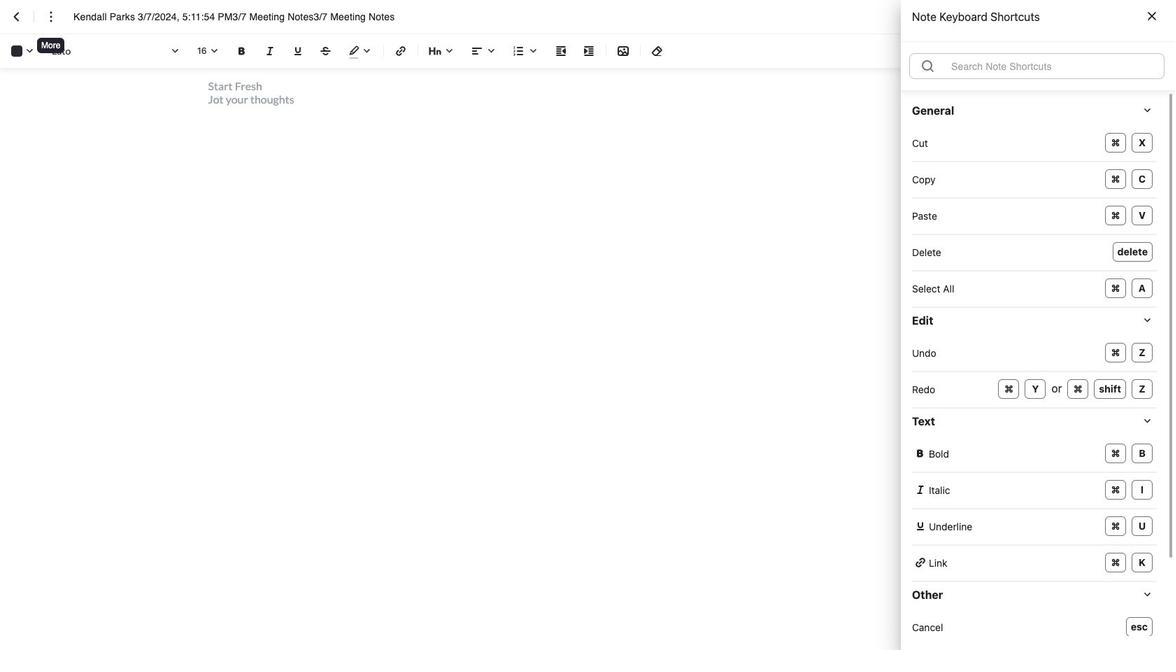 Task type: vqa. For each thing, say whether or not it's contained in the screenshot.
'heading'
no



Task type: describe. For each thing, give the bounding box(es) containing it.
all notes image
[[8, 8, 25, 25]]

bold image
[[234, 43, 251, 59]]

underline image
[[290, 43, 307, 59]]

strikethrough image
[[318, 43, 334, 59]]

increase indent image
[[581, 43, 598, 59]]

italic image
[[262, 43, 279, 59]]

decrease indent image
[[553, 43, 570, 59]]



Task type: locate. For each thing, give the bounding box(es) containing it.
insert image image
[[615, 43, 632, 59]]

link image
[[393, 43, 409, 59]]

Search Note Shortcuts text field
[[942, 53, 1165, 79]]

None text field
[[73, 10, 421, 24]]

clear style image
[[649, 43, 666, 59]]

tooltip
[[36, 28, 66, 55]]



